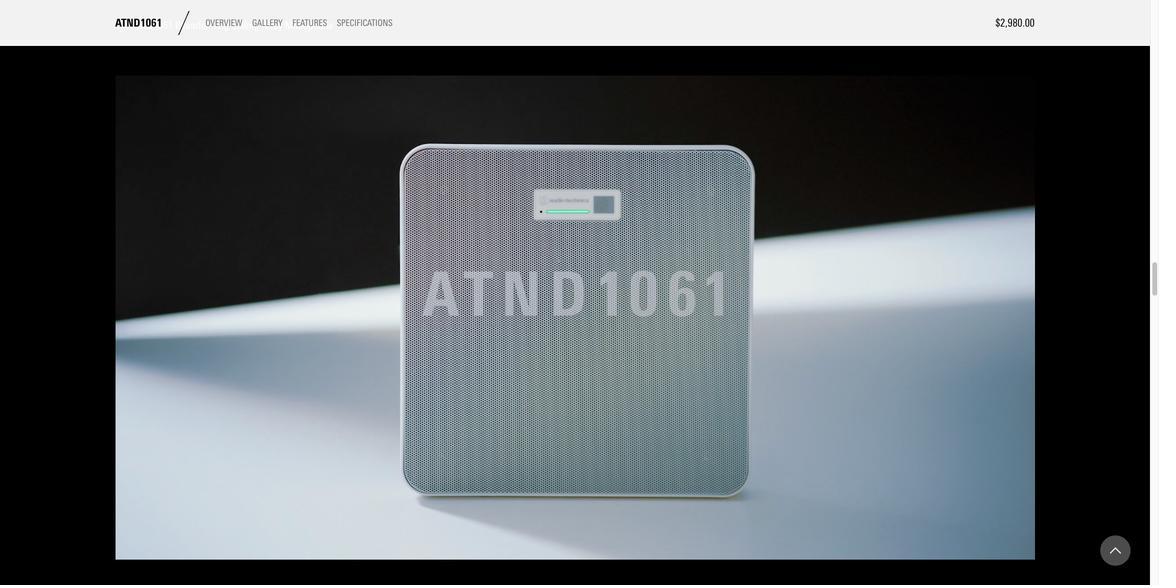 Task type: locate. For each thing, give the bounding box(es) containing it.
atnd1061 left divider line icon
[[115, 16, 162, 29]]

divider line image
[[172, 11, 196, 35]]

atnd1061
[[115, 16, 162, 29], [130, 19, 173, 32]]

atnd1061 left beamforming on the left of the page
[[130, 19, 173, 32]]

microphone
[[285, 19, 333, 32]]

gallery
[[252, 18, 283, 29]]

arrow up image
[[1111, 546, 1122, 557]]

ceiling
[[232, 19, 259, 32]]

features
[[292, 18, 327, 29]]



Task type: describe. For each thing, give the bounding box(es) containing it.
atnd1061 for atnd1061
[[115, 16, 162, 29]]

atnd1061 for atnd1061 beamforming ceiling array microphone
[[130, 19, 173, 32]]

beamforming
[[175, 19, 229, 32]]

$2,980.00
[[996, 16, 1035, 30]]

atnd1061 beamforming ceiling array microphone
[[130, 19, 333, 32]]

array
[[261, 19, 283, 32]]

specifications
[[337, 18, 393, 29]]

overview
[[206, 18, 243, 29]]



Task type: vqa. For each thing, say whether or not it's contained in the screenshot.
Microphone
yes



